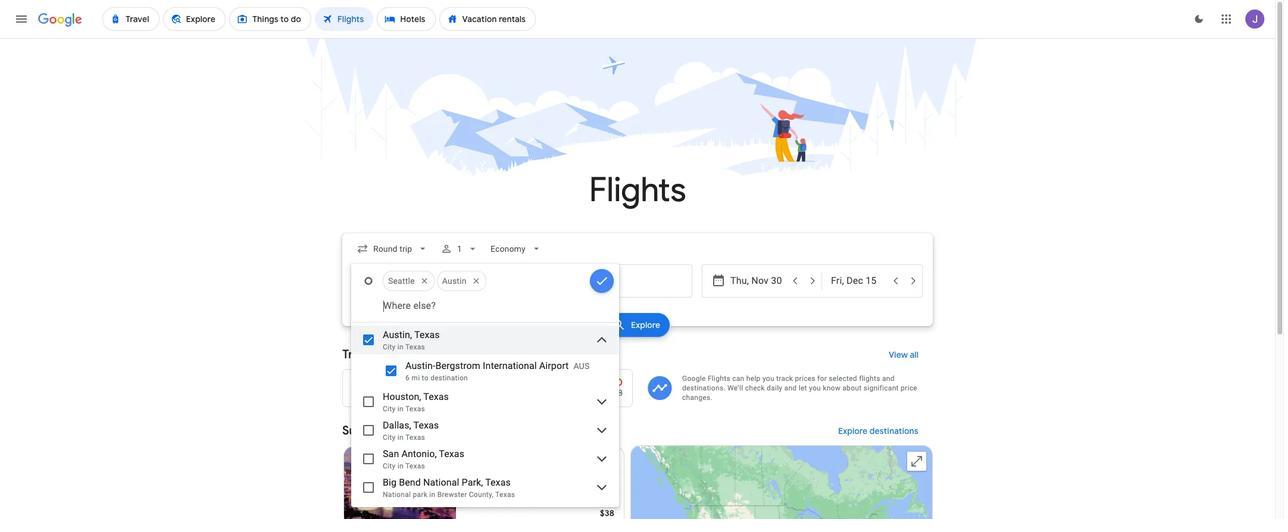 Task type: locate. For each thing, give the bounding box(es) containing it.
texas down vegas
[[485, 477, 511, 488]]

where else? list box
[[383, 267, 588, 320]]

price
[[901, 384, 918, 392]]

seattle inside option
[[388, 276, 415, 286]]

1 button
[[436, 235, 484, 263]]

2 vertical spatial seattle
[[462, 423, 500, 438]]

city down austin,
[[383, 343, 396, 351]]

you
[[763, 375, 775, 383], [809, 384, 821, 392]]

las
[[465, 457, 481, 469]]

where
[[383, 300, 411, 311]]

where else?
[[383, 300, 436, 311]]

view all
[[889, 350, 919, 360]]

0 horizontal spatial flights
[[589, 169, 686, 211]]

suggested trips from seattle
[[342, 423, 500, 438]]

in
[[398, 343, 404, 351], [398, 405, 404, 413], [398, 433, 404, 442], [398, 462, 404, 470], [430, 491, 436, 499]]

texas left las
[[439, 448, 464, 460]]

seattle up the "where"
[[388, 276, 415, 286]]

None field
[[352, 238, 434, 260], [486, 238, 547, 260], [352, 238, 434, 260], [486, 238, 547, 260]]

explore destinations button
[[824, 417, 933, 445]]

0 vertical spatial you
[[763, 375, 775, 383]]

0 vertical spatial national
[[423, 477, 459, 488]]

destination
[[431, 374, 468, 382]]

in down san on the left bottom of the page
[[398, 462, 404, 470]]

seattle
[[388, 276, 415, 286], [386, 377, 418, 389], [462, 423, 500, 438]]

1 vertical spatial prices
[[795, 375, 816, 383]]

0 horizontal spatial explore
[[631, 320, 661, 330]]

1 city from the top
[[383, 343, 396, 351]]

selected
[[829, 375, 857, 383]]

in inside houston, texas city in texas
[[398, 405, 404, 413]]

1 vertical spatial national
[[383, 491, 411, 499]]

prices inside google flights can help you track prices for selected flights and destinations. we'll check daily and let you know about significant price changes.
[[795, 375, 816, 383]]

city inside the austin, texas city in texas
[[383, 343, 396, 351]]

city for houston, texas
[[383, 405, 396, 413]]

park,
[[462, 477, 483, 488]]

suggested
[[342, 423, 402, 438]]

0 horizontal spatial national
[[383, 491, 411, 499]]

prices up let
[[795, 375, 816, 383]]

seattle up delta
[[386, 377, 418, 389]]

1 vertical spatial and
[[785, 384, 797, 392]]

let
[[799, 384, 807, 392]]

hawaiian
[[410, 389, 441, 398]]

prices down austin,
[[389, 347, 423, 362]]

google flights can help you track prices for selected flights and destinations. we'll check daily and let you know about significant price changes.
[[682, 375, 918, 402]]

national
[[423, 477, 459, 488], [383, 491, 411, 499]]

6
[[406, 374, 410, 382]]

city down dallas,
[[383, 433, 396, 442]]

you down for
[[809, 384, 821, 392]]

seattle up las
[[462, 423, 500, 438]]

flights inside google flights can help you track prices for selected flights and destinations. we'll check daily and let you know about significant price changes.
[[708, 375, 731, 383]]

in down houston,
[[398, 405, 404, 413]]

las vegas dec 9 – 16
[[465, 457, 510, 479]]

national down big
[[383, 491, 411, 499]]

bend
[[399, 477, 421, 488]]

1
[[457, 244, 462, 254]]

main menu image
[[14, 12, 29, 26]]

for
[[818, 375, 827, 383]]

1 horizontal spatial flights
[[708, 375, 731, 383]]

1 vertical spatial seattle
[[386, 377, 418, 389]]

you up 'daily'
[[763, 375, 775, 383]]

big
[[383, 477, 397, 488]]

and up significant
[[882, 375, 895, 383]]

texas
[[414, 329, 440, 341], [405, 343, 425, 351], [424, 391, 449, 403], [405, 405, 425, 413], [414, 420, 439, 431], [405, 433, 425, 442], [439, 448, 464, 460], [405, 462, 425, 470], [485, 477, 511, 488], [495, 491, 515, 499]]

1 horizontal spatial and
[[882, 375, 895, 383]]

dec
[[465, 470, 480, 479]]

explore
[[631, 320, 661, 330], [839, 426, 868, 436]]

city inside "dallas, texas city in texas"
[[383, 433, 396, 442]]

explore inside button
[[631, 320, 661, 330]]

explore left the destinations
[[839, 426, 868, 436]]

tracked prices
[[342, 347, 423, 362]]

 image inside the 'suggested trips from seattle' region
[[515, 481, 517, 492]]

seattle inside region
[[462, 423, 500, 438]]

0 horizontal spatial and
[[785, 384, 797, 392]]

google
[[682, 375, 706, 383]]

tracked prices region
[[342, 341, 933, 407]]

frontier image
[[465, 482, 475, 491]]

austin option
[[437, 267, 486, 295]]

Departure text field
[[731, 265, 785, 297]]

in inside the austin, texas city in texas
[[398, 343, 404, 351]]

aus
[[574, 361, 590, 371]]

in down austin,
[[398, 343, 404, 351]]

0 vertical spatial seattle
[[388, 276, 415, 286]]

$960 $958
[[600, 377, 623, 398]]

1 vertical spatial explore
[[839, 426, 868, 436]]

city down delta
[[383, 405, 396, 413]]

to inside austin-bergstrom international airport aus 6 mi to destination
[[422, 374, 429, 382]]

brewster
[[438, 491, 467, 499]]

in inside "dallas, texas city in texas"
[[398, 433, 404, 442]]

seattle to honolulu
[[386, 377, 471, 389]]

explore for explore destinations
[[839, 426, 868, 436]]

flights
[[859, 375, 881, 383]]

austin,
[[383, 329, 412, 341]]

national up brewster
[[423, 477, 459, 488]]

flights
[[589, 169, 686, 211], [708, 375, 731, 383]]

0 vertical spatial explore
[[631, 320, 661, 330]]

 image
[[515, 481, 517, 492]]

to
[[422, 374, 429, 382], [420, 377, 429, 389]]

1 horizontal spatial prices
[[795, 375, 816, 383]]

1 vertical spatial flights
[[708, 375, 731, 383]]

38 US dollars text field
[[600, 508, 615, 519]]

can
[[733, 375, 745, 383]]

and
[[882, 375, 895, 383], [785, 384, 797, 392]]

0 vertical spatial flights
[[589, 169, 686, 211]]

city
[[383, 343, 396, 351], [383, 405, 396, 413], [383, 433, 396, 442], [383, 462, 396, 470]]

texas down houston, texas city in texas
[[414, 420, 439, 431]]

prices
[[389, 347, 423, 362], [795, 375, 816, 383]]

city down san on the left bottom of the page
[[383, 462, 396, 470]]

explore inside button
[[839, 426, 868, 436]]

bergstrom
[[436, 360, 481, 372]]

city inside houston, texas city in texas
[[383, 405, 396, 413]]

austin
[[442, 276, 467, 286]]

austin-
[[406, 360, 436, 372]]

in down dallas,
[[398, 433, 404, 442]]

explore button
[[605, 313, 670, 337]]

austin, texas city in texas
[[383, 329, 440, 351]]

seattle inside tracked prices region
[[386, 377, 418, 389]]

texas down 9 – 16
[[495, 491, 515, 499]]

toggle nearby airports for san antonio, texas image
[[595, 452, 609, 466]]

$960
[[600, 377, 623, 389]]

explore up tracked prices region
[[631, 320, 661, 330]]

to up hawaiian
[[420, 377, 429, 389]]

1 horizontal spatial you
[[809, 384, 821, 392]]

960 US dollars text field
[[600, 377, 623, 389]]

3 city from the top
[[383, 433, 396, 442]]

change appearance image
[[1185, 5, 1214, 33]]

in right park
[[430, 491, 436, 499]]

toggle nearby airports for houston, texas image
[[595, 395, 609, 409]]

Return text field
[[831, 265, 886, 297]]

texas down houston,
[[405, 405, 425, 413]]

toggle nearby airports for dallas, texas image
[[595, 423, 609, 438]]

1 horizontal spatial explore
[[839, 426, 868, 436]]

check
[[745, 384, 765, 392]]

and down track
[[785, 384, 797, 392]]

0 horizontal spatial prices
[[389, 347, 423, 362]]

to inside tracked prices region
[[420, 377, 429, 389]]

2 city from the top
[[383, 405, 396, 413]]

4 city from the top
[[383, 462, 396, 470]]

seattle option
[[383, 267, 435, 295]]

list box
[[352, 323, 619, 507]]

explore destinations
[[839, 426, 919, 436]]

0 vertical spatial and
[[882, 375, 895, 383]]

to right mi
[[422, 374, 429, 382]]



Task type: vqa. For each thing, say whether or not it's contained in the screenshot.
'Seattle to Honolulu'
yes



Task type: describe. For each thing, give the bounding box(es) containing it.
city inside san antonio, texas city in texas
[[383, 462, 396, 470]]

county,
[[469, 491, 494, 499]]

texas down "antonio,"
[[405, 462, 425, 470]]

vegas
[[482, 457, 510, 469]]

nonstop
[[480, 482, 512, 491]]

houston, texas city in texas
[[383, 391, 449, 413]]

help
[[747, 375, 761, 383]]

$958
[[604, 388, 623, 398]]

delta
[[386, 389, 403, 398]]

changes.
[[682, 394, 713, 402]]

daily
[[767, 384, 783, 392]]

honolulu
[[432, 377, 471, 389]]

trip
[[471, 389, 482, 398]]

toggle nearby airports for austin, texas image
[[595, 333, 609, 347]]

round trip
[[448, 389, 482, 398]]

view
[[889, 350, 908, 360]]

1 vertical spatial you
[[809, 384, 821, 392]]

trips
[[404, 423, 430, 438]]

seattle for seattle
[[388, 276, 415, 286]]

round
[[448, 389, 469, 398]]

9 – 16
[[482, 470, 506, 479]]

in inside big bend national park, texas national park in brewster county, texas
[[430, 491, 436, 499]]

antonio,
[[402, 448, 437, 460]]

destinations.
[[682, 384, 726, 392]]

1 horizontal spatial national
[[423, 477, 459, 488]]

texas up "austin-"
[[405, 343, 425, 351]]

park
[[413, 491, 428, 499]]

city for dallas, texas
[[383, 433, 396, 442]]

know
[[823, 384, 841, 392]]

done image
[[595, 274, 609, 288]]

texas down seattle to honolulu
[[424, 391, 449, 403]]

seattle for seattle to honolulu
[[386, 377, 418, 389]]

texas up "antonio,"
[[405, 433, 425, 442]]

dallas, texas city in texas
[[383, 420, 439, 442]]

austin-bergstrom international airport aus 6 mi to destination
[[406, 360, 590, 382]]

texas down else?
[[414, 329, 440, 341]]

enter your origin dialog
[[351, 264, 619, 507]]

suggested trips from seattle region
[[342, 417, 933, 519]]

city for austin, texas
[[383, 343, 396, 351]]

list box containing austin, texas
[[352, 323, 619, 507]]

in for dallas,
[[398, 433, 404, 442]]

from
[[432, 423, 459, 438]]

0 horizontal spatial you
[[763, 375, 775, 383]]

track
[[777, 375, 793, 383]]

significant
[[864, 384, 899, 392]]

all
[[910, 350, 919, 360]]

about
[[843, 384, 862, 392]]

houston,
[[383, 391, 421, 403]]

explore for explore
[[631, 320, 661, 330]]

Flight search field
[[333, 233, 943, 507]]

958 US dollars text field
[[604, 388, 623, 398]]

else?
[[413, 300, 436, 311]]

san antonio, texas city in texas
[[383, 448, 464, 470]]

in for houston,
[[398, 405, 404, 413]]

we'll
[[728, 384, 743, 392]]

Where else? text field
[[383, 292, 588, 320]]

international
[[483, 360, 537, 372]]

toggle nearby airports for big bend national park, texas image
[[595, 481, 609, 495]]

in inside san antonio, texas city in texas
[[398, 462, 404, 470]]

mi
[[412, 374, 420, 382]]

tracked
[[342, 347, 386, 362]]

airport
[[539, 360, 569, 372]]

san
[[383, 448, 399, 460]]

in for austin,
[[398, 343, 404, 351]]

destinations
[[870, 426, 919, 436]]

0 vertical spatial prices
[[389, 347, 423, 362]]

$38
[[600, 508, 615, 519]]

dallas,
[[383, 420, 411, 431]]

big bend national park, texas national park in brewster county, texas
[[383, 477, 515, 499]]



